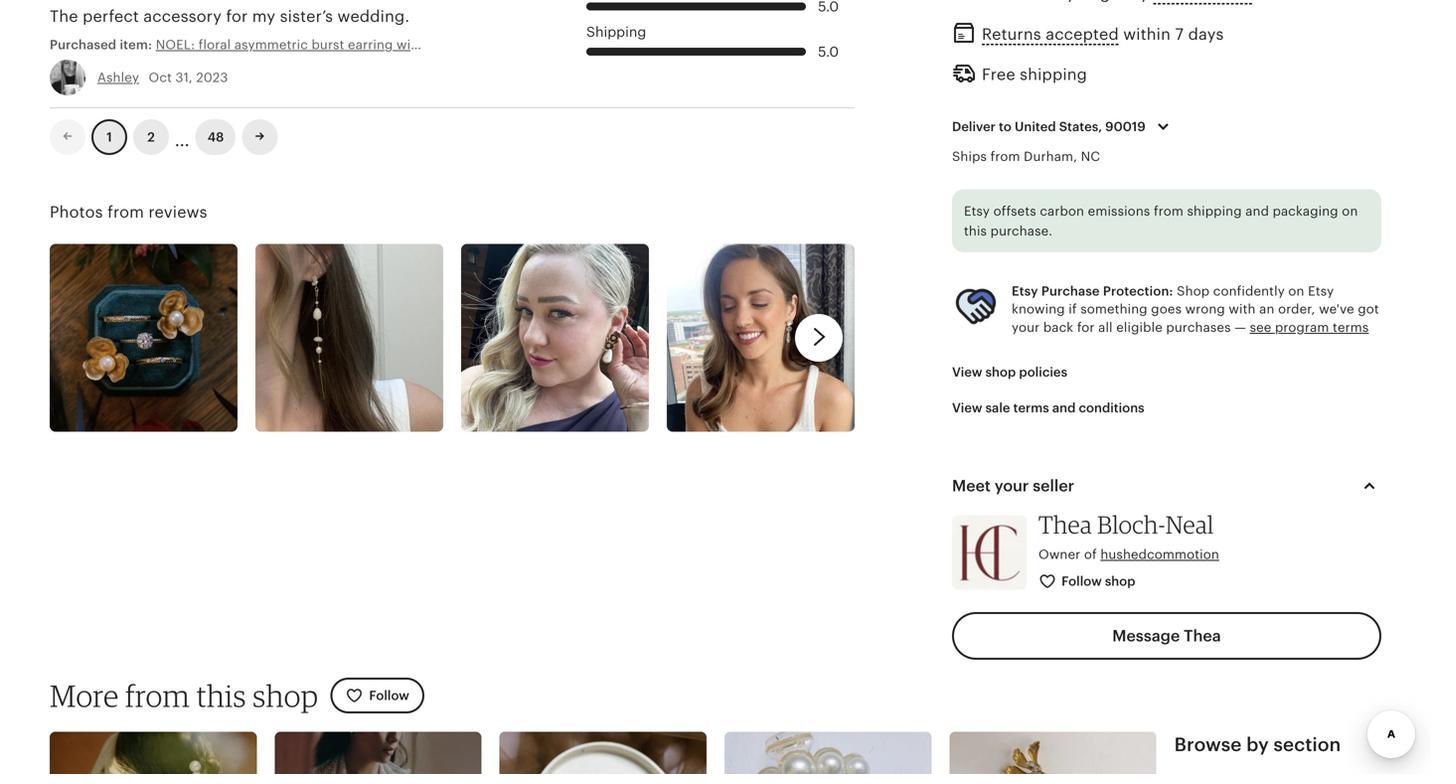 Task type: locate. For each thing, give the bounding box(es) containing it.
0 vertical spatial terms
[[1333, 320, 1369, 335]]

view left the policies
[[952, 365, 982, 380]]

1 vertical spatial on
[[1289, 284, 1305, 299]]

from right emissions
[[1154, 204, 1184, 219]]

1 vertical spatial thea
[[1184, 627, 1221, 645]]

to
[[999, 119, 1012, 134]]

asymmetric
[[234, 37, 308, 52]]

terms right sale
[[1013, 401, 1049, 416]]

1 view from the top
[[952, 365, 982, 380]]

eligible
[[1116, 320, 1163, 335]]

and down the policies
[[1052, 401, 1076, 416]]

reviews
[[149, 203, 207, 221]]

terms for program
[[1333, 320, 1369, 335]]

with left 'crystal'
[[397, 37, 424, 52]]

1 horizontal spatial for
[[1077, 320, 1095, 335]]

perfect
[[83, 7, 139, 25]]

your
[[1012, 320, 1040, 335], [995, 477, 1029, 495]]

view left sale
[[952, 401, 982, 416]]

follow inside follow shop button
[[1062, 574, 1102, 589]]

0 horizontal spatial with
[[397, 37, 424, 52]]

all
[[1098, 320, 1113, 335]]

and
[[1246, 204, 1269, 219], [1052, 401, 1076, 416]]

1 horizontal spatial this
[[964, 223, 987, 238]]

burst
[[312, 37, 344, 52]]

within
[[1123, 25, 1171, 43]]

0 horizontal spatial thea
[[1039, 510, 1092, 539]]

0 horizontal spatial shop
[[253, 678, 318, 714]]

1 vertical spatial for
[[1077, 320, 1095, 335]]

ashley oct 31, 2023
[[97, 70, 228, 85]]

/
[[473, 37, 478, 52]]

thea up owner
[[1039, 510, 1092, 539]]

1 horizontal spatial etsy
[[1012, 284, 1038, 299]]

of
[[1084, 547, 1097, 562]]

oct
[[149, 70, 172, 85]]

message thea
[[1112, 627, 1221, 645]]

shop left the follow button
[[253, 678, 318, 714]]

0 vertical spatial view
[[952, 365, 982, 380]]

1 vertical spatial your
[[995, 477, 1029, 495]]

terms
[[1333, 320, 1369, 335], [1013, 401, 1049, 416]]

thea inside 'thea bloch-neal owner of hushedcommotion'
[[1039, 510, 1092, 539]]

goes
[[1151, 302, 1182, 317]]

deliver to united states, 90019 button
[[937, 106, 1190, 148]]

0 horizontal spatial shipping
[[1020, 65, 1087, 83]]

your right the meet
[[995, 477, 1029, 495]]

0 vertical spatial with
[[397, 37, 424, 52]]

etsy for etsy purchase protection:
[[1012, 284, 1038, 299]]

etsy purchase protection:
[[1012, 284, 1173, 299]]

48
[[207, 130, 224, 145]]

0 horizontal spatial terms
[[1013, 401, 1049, 416]]

your inside shop confidently on etsy knowing if something goes wrong with an order, we've got your back for all eligible purchases —
[[1012, 320, 1040, 335]]

0 horizontal spatial etsy
[[964, 204, 990, 219]]

shipping up shop
[[1187, 204, 1242, 219]]

see
[[1250, 320, 1272, 335]]

thea
[[1039, 510, 1092, 539], [1184, 627, 1221, 645]]

and inside button
[[1052, 401, 1076, 416]]

on up 'order,'
[[1289, 284, 1305, 299]]

from for more from this shop
[[125, 678, 190, 714]]

1 vertical spatial and
[[1052, 401, 1076, 416]]

thea bloch-neal image
[[952, 515, 1027, 590]]

your inside dropdown button
[[995, 477, 1029, 495]]

your down knowing
[[1012, 320, 1040, 335]]

shop down 'thea bloch-neal owner of hushedcommotion'
[[1105, 574, 1136, 589]]

with up —
[[1229, 302, 1256, 317]]

etsy offsets carbon emissions from shipping and packaging on this purchase.
[[964, 204, 1358, 238]]

bloch-
[[1097, 510, 1166, 539]]

noel: floral asymmetric burst earring with crystal / boho chic link
[[156, 36, 545, 54]]

terms inside button
[[1013, 401, 1049, 416]]

etsy left offsets at the right top of the page
[[964, 204, 990, 219]]

for left my
[[226, 7, 248, 25]]

1 horizontal spatial thea
[[1184, 627, 1221, 645]]

1 horizontal spatial follow
[[1062, 574, 1102, 589]]

shipping down returns accepted button
[[1020, 65, 1087, 83]]

etsy up we've on the top
[[1308, 284, 1334, 299]]

from up morgan // large pearl claw clip // spring capsule image
[[125, 678, 190, 714]]

0 vertical spatial on
[[1342, 204, 1358, 219]]

and left packaging
[[1246, 204, 1269, 219]]

shop confidently on etsy knowing if something goes wrong with an order, we've got your back for all eligible purchases —
[[1012, 284, 1379, 335]]

0 horizontal spatial on
[[1289, 284, 1305, 299]]

morgan // mini pearl claw clip // spring capsule image
[[725, 732, 932, 774]]

photos from reviews
[[50, 203, 207, 221]]

1 horizontal spatial terms
[[1333, 320, 1369, 335]]

1 vertical spatial shop
[[1105, 574, 1136, 589]]

0 vertical spatial shop
[[986, 365, 1016, 380]]

follow button
[[330, 678, 424, 714]]

0 vertical spatial and
[[1246, 204, 1269, 219]]

0 vertical spatial follow
[[1062, 574, 1102, 589]]

returns
[[982, 25, 1041, 43]]

48 link
[[196, 119, 236, 155]]

follow inside the follow button
[[369, 688, 409, 703]]

with
[[397, 37, 424, 52], [1229, 302, 1256, 317]]

thea right message
[[1184, 627, 1221, 645]]

follow for follow shop
[[1062, 574, 1102, 589]]

this up morgan // large pearl claw clip // spring capsule image
[[196, 678, 246, 714]]

view for view shop policies
[[952, 365, 982, 380]]

follow
[[1062, 574, 1102, 589], [369, 688, 409, 703]]

0 vertical spatial your
[[1012, 320, 1040, 335]]

shop
[[1177, 284, 1210, 299]]

0 horizontal spatial this
[[196, 678, 246, 714]]

1 vertical spatial follow
[[369, 688, 409, 703]]

on right packaging
[[1342, 204, 1358, 219]]

days
[[1188, 25, 1224, 43]]

this
[[964, 223, 987, 238], [196, 678, 246, 714]]

something
[[1081, 302, 1148, 317]]

message
[[1112, 627, 1180, 645]]

shop up sale
[[986, 365, 1016, 380]]

1 vertical spatial terms
[[1013, 401, 1049, 416]]

if
[[1069, 302, 1077, 317]]

view
[[952, 365, 982, 380], [952, 401, 982, 416]]

view shop policies
[[952, 365, 1068, 380]]

1 vertical spatial view
[[952, 401, 982, 416]]

from
[[991, 149, 1020, 164], [107, 203, 144, 221], [1154, 204, 1184, 219], [125, 678, 190, 714]]

message thea button
[[952, 612, 1382, 660]]

etsy up knowing
[[1012, 284, 1038, 299]]

emissions
[[1088, 204, 1150, 219]]

0 horizontal spatial follow
[[369, 688, 409, 703]]

1 vertical spatial this
[[196, 678, 246, 714]]

0 vertical spatial for
[[226, 7, 248, 25]]

follow for follow
[[369, 688, 409, 703]]

1 horizontal spatial shipping
[[1187, 204, 1242, 219]]

from down to at the top of the page
[[991, 149, 1020, 164]]

1 horizontal spatial shop
[[986, 365, 1016, 380]]

ashley link
[[97, 70, 139, 85]]

1 vertical spatial with
[[1229, 302, 1256, 317]]

shipping inside etsy offsets carbon emissions from shipping and packaging on this purchase.
[[1187, 204, 1242, 219]]

chic
[[518, 37, 545, 52]]

5.0
[[818, 44, 839, 59]]

on inside shop confidently on etsy knowing if something goes wrong with an order, we've got your back for all eligible purchases —
[[1289, 284, 1305, 299]]

1 vertical spatial shipping
[[1187, 204, 1242, 219]]

seller
[[1033, 477, 1075, 495]]

meet your seller button
[[934, 462, 1399, 510]]

returns accepted button
[[982, 20, 1119, 49]]

and inside etsy offsets carbon emissions from shipping and packaging on this purchase.
[[1246, 204, 1269, 219]]

1 horizontal spatial with
[[1229, 302, 1256, 317]]

shop for view
[[986, 365, 1016, 380]]

purchase.
[[991, 223, 1053, 238]]

2 horizontal spatial shop
[[1105, 574, 1136, 589]]

90019
[[1105, 119, 1146, 134]]

program
[[1275, 320, 1329, 335]]

etsy for etsy offsets carbon emissions from shipping and packaging on this purchase.
[[964, 204, 990, 219]]

2 horizontal spatial etsy
[[1308, 284, 1334, 299]]

for
[[226, 7, 248, 25], [1077, 320, 1095, 335]]

got
[[1358, 302, 1379, 317]]

0 vertical spatial this
[[964, 223, 987, 238]]

for left all
[[1077, 320, 1095, 335]]

0 horizontal spatial and
[[1052, 401, 1076, 416]]

from right photos
[[107, 203, 144, 221]]

0 vertical spatial thea
[[1039, 510, 1092, 539]]

2 view from the top
[[952, 401, 982, 416]]

from for ships from durham, nc
[[991, 149, 1020, 164]]

1 horizontal spatial and
[[1246, 204, 1269, 219]]

the perfect accessory for my sister's wedding.
[[50, 7, 410, 25]]

view sale terms and conditions button
[[937, 390, 1160, 426]]

purchased item: noel: floral asymmetric burst earring with crystal / boho chic
[[50, 37, 545, 52]]

boho
[[482, 37, 514, 52]]

1 horizontal spatial on
[[1342, 204, 1358, 219]]

states,
[[1059, 119, 1102, 134]]

this left purchase.
[[964, 223, 987, 238]]

with inside shop confidently on etsy knowing if something goes wrong with an order, we've got your back for all eligible purchases —
[[1229, 302, 1256, 317]]

terms down we've on the top
[[1333, 320, 1369, 335]]

ashley
[[97, 70, 139, 85]]

for inside shop confidently on etsy knowing if something goes wrong with an order, we've got your back for all eligible purchases —
[[1077, 320, 1095, 335]]

etsy inside etsy offsets carbon emissions from shipping and packaging on this purchase.
[[964, 204, 990, 219]]

we've
[[1319, 302, 1355, 317]]



Task type: vqa. For each thing, say whether or not it's contained in the screenshot.
in
no



Task type: describe. For each thing, give the bounding box(es) containing it.
purchased
[[50, 37, 116, 52]]

sale
[[986, 401, 1010, 416]]

follow shop button
[[1024, 564, 1153, 600]]

meet your seller
[[952, 477, 1075, 495]]

2023
[[196, 70, 228, 85]]

floral
[[199, 37, 231, 52]]

confidently
[[1213, 284, 1285, 299]]

accessory
[[143, 7, 222, 25]]

earring
[[348, 37, 393, 52]]

…
[[175, 122, 190, 152]]

from for photos from reviews
[[107, 203, 144, 221]]

section
[[1274, 734, 1341, 755]]

ships
[[952, 149, 987, 164]]

more from this shop
[[50, 678, 318, 714]]

purchase
[[1042, 284, 1100, 299]]

packaging
[[1273, 204, 1339, 219]]

—
[[1235, 320, 1246, 335]]

order,
[[1278, 302, 1316, 317]]

thea bloch-neal owner of hushedcommotion
[[1039, 510, 1220, 562]]

0 horizontal spatial for
[[226, 7, 248, 25]]

see program terms link
[[1250, 320, 1369, 335]]

hushedcommotion
[[1101, 547, 1220, 562]]

ships from durham, nc
[[952, 149, 1100, 164]]

see program terms
[[1250, 320, 1369, 335]]

nc
[[1081, 149, 1100, 164]]

carbon
[[1040, 204, 1085, 219]]

neal
[[1166, 510, 1214, 539]]

shop for follow
[[1105, 574, 1136, 589]]

free
[[982, 65, 1016, 83]]

2
[[147, 130, 155, 145]]

view for view sale terms and conditions
[[952, 401, 982, 416]]

free shipping
[[982, 65, 1087, 83]]

item:
[[120, 37, 152, 52]]

protection:
[[1103, 284, 1173, 299]]

photos
[[50, 203, 103, 221]]

my
[[252, 7, 276, 25]]

clio // adjustable drop earring // spring capsule image
[[500, 732, 707, 774]]

deliver to united states, 90019
[[952, 119, 1146, 134]]

hushedcommotion link
[[1101, 547, 1220, 562]]

the
[[50, 7, 78, 25]]

by
[[1247, 734, 1269, 755]]

this inside etsy offsets carbon emissions from shipping and packaging on this purchase.
[[964, 223, 987, 238]]

morgan // large pearl claw clip // spring capsule image
[[50, 732, 257, 774]]

7
[[1175, 25, 1184, 43]]

conditions
[[1079, 401, 1145, 416]]

an
[[1259, 302, 1275, 317]]

durham,
[[1024, 149, 1078, 164]]

follow shop
[[1062, 574, 1136, 589]]

2 vertical spatial shop
[[253, 678, 318, 714]]

policies
[[1019, 365, 1068, 380]]

etsy inside shop confidently on etsy knowing if something goes wrong with an order, we've got your back for all eligible purchases —
[[1308, 284, 1334, 299]]

31,
[[175, 70, 193, 85]]

view sale terms and conditions
[[952, 401, 1145, 416]]

crystal
[[427, 37, 469, 52]]

owner
[[1039, 547, 1081, 562]]

browse by section
[[1174, 734, 1341, 755]]

1 link
[[91, 119, 127, 155]]

thea inside 'button'
[[1184, 627, 1221, 645]]

sister's
[[280, 7, 333, 25]]

wedding.
[[337, 7, 410, 25]]

offsets
[[994, 204, 1036, 219]]

returns accepted within 7 days
[[982, 25, 1224, 43]]

united
[[1015, 119, 1056, 134]]

meet
[[952, 477, 991, 495]]

2 link
[[133, 119, 169, 155]]

shipping
[[586, 24, 646, 40]]

terms for sale
[[1013, 401, 1049, 416]]

0 vertical spatial shipping
[[1020, 65, 1087, 83]]

from inside etsy offsets carbon emissions from shipping and packaging on this purchase.
[[1154, 204, 1184, 219]]

1
[[107, 130, 112, 145]]

accepted
[[1046, 25, 1119, 43]]

deliver
[[952, 119, 996, 134]]

purchases
[[1166, 320, 1231, 335]]

back
[[1043, 320, 1074, 335]]

browse
[[1174, 734, 1242, 755]]

on inside etsy offsets carbon emissions from shipping and packaging on this purchase.
[[1342, 204, 1358, 219]]

more
[[50, 678, 119, 714]]

knowing
[[1012, 302, 1065, 317]]



